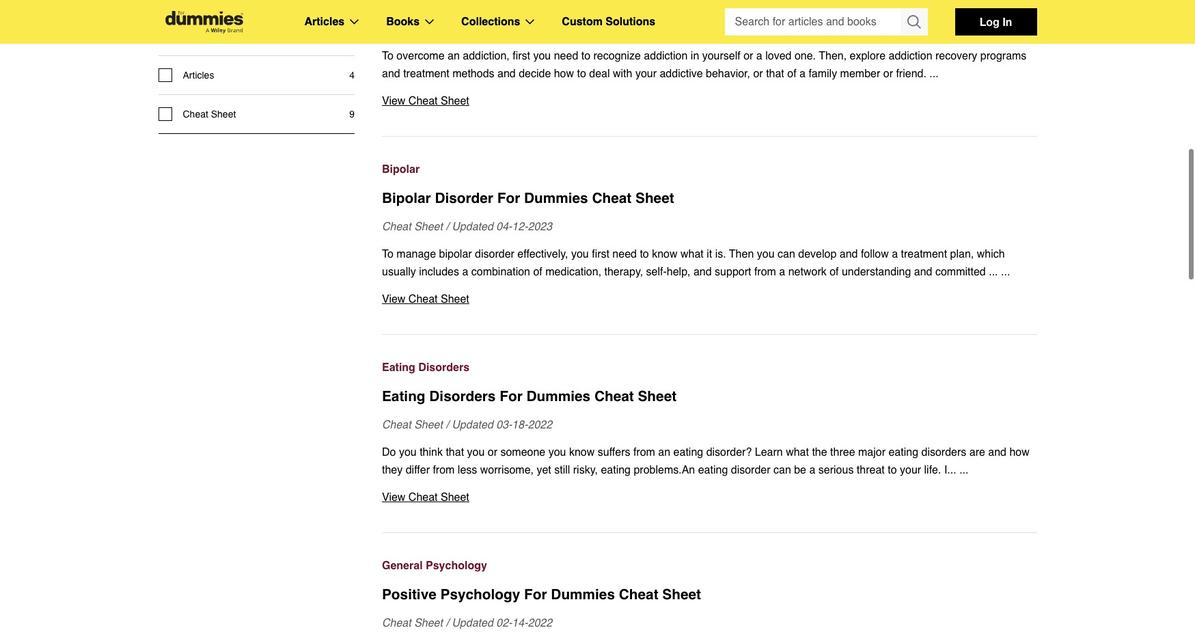 Task type: vqa. For each thing, say whether or not it's contained in the screenshot.
the bottom guidance
no



Task type: locate. For each thing, give the bounding box(es) containing it.
disorder
[[475, 248, 515, 260], [731, 464, 771, 477]]

to inside the to manage bipolar disorder effectively, you first need to know what it is. then you can develop and follow a treatment plan, which usually includes a combination of medication, therapy, self-help, and support from a network of understanding and committed ...
[[382, 248, 394, 260]]

/
[[446, 23, 449, 35], [446, 221, 449, 233], [446, 419, 449, 431], [446, 617, 449, 630]]

for up 04-
[[498, 190, 520, 206]]

serious
[[819, 464, 854, 477]]

dummies for disorder
[[524, 190, 588, 206]]

bipolar disorder for dummies cheat sheet link
[[382, 188, 1038, 209]]

2 vertical spatial view cheat sheet link
[[382, 489, 1038, 507]]

for inside "positive psychology for dummies cheat sheet" link
[[524, 587, 547, 603]]

solutions
[[606, 16, 656, 28]]

2 addiction from the left
[[889, 50, 933, 62]]

need down custom
[[554, 50, 579, 62]]

0 vertical spatial from
[[755, 266, 777, 278]]

2 vertical spatial for
[[524, 587, 547, 603]]

2022
[[528, 419, 553, 431], [528, 617, 553, 630]]

view cheat sheet link down behavior,
[[382, 92, 1038, 110]]

1 horizontal spatial treatment
[[902, 248, 948, 260]]

/ left 02-
[[446, 617, 449, 630]]

of down one.
[[788, 68, 797, 80]]

and
[[382, 68, 400, 80], [498, 68, 516, 80], [840, 248, 858, 260], [694, 266, 712, 278], [915, 266, 933, 278], [989, 446, 1007, 459]]

1 vertical spatial how
[[1010, 446, 1030, 459]]

how right decide
[[554, 68, 574, 80]]

addiction
[[644, 50, 688, 62], [889, 50, 933, 62]]

view cheat sheet link for eating disorders for dummies cheat sheet
[[382, 489, 1038, 507]]

0 vertical spatial that
[[767, 68, 785, 80]]

1 vertical spatial articles
[[183, 70, 214, 81]]

and right are
[[989, 446, 1007, 459]]

you right then
[[757, 248, 775, 260]]

methods
[[453, 68, 495, 80]]

0 vertical spatial your
[[636, 68, 657, 80]]

2 / from the top
[[446, 221, 449, 233]]

1 horizontal spatial how
[[1010, 446, 1030, 459]]

2 eating from the top
[[382, 388, 426, 405]]

view cheat sheet
[[382, 95, 470, 107], [382, 293, 470, 306], [382, 492, 470, 504]]

updated for psychology
[[452, 617, 493, 630]]

1 horizontal spatial what
[[786, 446, 809, 459]]

/ right open book categories image
[[446, 23, 449, 35]]

follow
[[861, 248, 889, 260]]

a right the be
[[810, 464, 816, 477]]

to up 'deal' on the top of page
[[582, 50, 591, 62]]

1 vertical spatial can
[[774, 464, 792, 477]]

know
[[652, 248, 678, 260], [569, 446, 595, 459]]

updated
[[452, 23, 493, 35], [452, 221, 493, 233], [452, 419, 493, 431], [452, 617, 493, 630]]

view for eating disorders for dummies cheat sheet
[[382, 492, 406, 504]]

you up medication,
[[572, 248, 589, 260]]

to
[[582, 50, 591, 62], [577, 68, 587, 80], [640, 248, 649, 260], [888, 464, 897, 477]]

or up worrisome,
[[488, 446, 498, 459]]

0 horizontal spatial that
[[446, 446, 464, 459]]

2022 down eating disorders for dummies cheat sheet
[[528, 419, 553, 431]]

and down overcome
[[382, 68, 400, 80]]

1 horizontal spatial your
[[900, 464, 922, 477]]

manage
[[397, 248, 436, 260]]

0 vertical spatial need
[[554, 50, 579, 62]]

3 updated from the top
[[452, 419, 493, 431]]

1 vertical spatial need
[[613, 248, 637, 260]]

includes
[[419, 266, 459, 278]]

for for disorder
[[498, 190, 520, 206]]

what inside do you think that you or someone you know suffers from an eating disorder? learn what the three major eating disorders are and how they differ from less worrisome, yet still risky, eating problems.an eating disorder can be a serious threat to your life. i...
[[786, 446, 809, 459]]

for inside eating disorders for dummies cheat sheet link
[[500, 388, 523, 405]]

treatment inside to overcome an addiction, first you need to recognize addiction in yourself or a loved one. then, explore addiction recovery programs and treatment methods and decide how to deal with your addictive behavior, or that of a family member or friend.
[[403, 68, 450, 80]]

less
[[458, 464, 477, 477]]

view cheat sheet down overcome
[[382, 95, 470, 107]]

do you think that you or someone you know suffers from an eating disorder? learn what the three major eating disorders are and how they differ from less worrisome, yet still risky, eating problems.an eating disorder can be a serious threat to your life. i...
[[382, 446, 1030, 477]]

your inside do you think that you or someone you know suffers from an eating disorder? learn what the three major eating disorders are and how they differ from less worrisome, yet still risky, eating problems.an eating disorder can be a serious threat to your life. i...
[[900, 464, 922, 477]]

1 vertical spatial to
[[382, 248, 394, 260]]

updated down disorder
[[452, 221, 493, 233]]

4 / from the top
[[446, 617, 449, 630]]

of inside to overcome an addiction, first you need to recognize addiction in yourself or a loved one. then, explore addiction recovery programs and treatment methods and decide how to deal with your addictive behavior, or that of a family member or friend.
[[788, 68, 797, 80]]

to left overcome
[[382, 50, 394, 62]]

bipolar for bipolar disorder for dummies cheat sheet
[[382, 190, 431, 206]]

deal
[[590, 68, 610, 80]]

3 view from the top
[[382, 492, 406, 504]]

to
[[382, 50, 394, 62], [382, 248, 394, 260]]

disorder inside do you think that you or someone you know suffers from an eating disorder? learn what the three major eating disorders are and how they differ from less worrisome, yet still risky, eating problems.an eating disorder can be a serious threat to your life. i...
[[731, 464, 771, 477]]

1 vertical spatial for
[[500, 388, 523, 405]]

0 horizontal spatial what
[[681, 248, 704, 260]]

treatment down overcome
[[403, 68, 450, 80]]

1 vertical spatial dummies
[[527, 388, 591, 405]]

view cheat sheet link down do you think that you or someone you know suffers from an eating disorder? learn what the three major eating disorders are and how they differ from less worrisome, yet still risky, eating problems.an eating disorder can be a serious threat to your life. i...
[[382, 489, 1038, 507]]

and down the addiction,
[[498, 68, 516, 80]]

for inside "bipolar disorder for dummies cheat sheet" link
[[498, 190, 520, 206]]

a inside do you think that you or someone you know suffers from an eating disorder? learn what the three major eating disorders are and how they differ from less worrisome, yet still risky, eating problems.an eating disorder can be a serious threat to your life. i...
[[810, 464, 816, 477]]

1 2022 from the top
[[528, 419, 553, 431]]

problems.an
[[634, 464, 696, 477]]

1 updated from the top
[[452, 23, 493, 35]]

to overcome an addiction, first you need to recognize addiction in yourself or a loved one. then, explore addiction recovery programs and treatment methods and decide how to deal with your addictive behavior, or that of a family member or friend.
[[382, 50, 1027, 80]]

articles up cheat sheet
[[183, 70, 214, 81]]

your left 'life.'
[[900, 464, 922, 477]]

your right with
[[636, 68, 657, 80]]

psychology right general
[[426, 560, 487, 572]]

0 horizontal spatial addiction
[[644, 50, 688, 62]]

view down usually
[[382, 293, 406, 306]]

1 horizontal spatial an
[[659, 446, 671, 459]]

eating right major
[[889, 446, 919, 459]]

1 2023 from the top
[[528, 23, 553, 35]]

to inside to overcome an addiction, first you need to recognize addiction in yourself or a loved one. then, explore addiction recovery programs and treatment methods and decide how to deal with your addictive behavior, or that of a family member or friend.
[[382, 50, 394, 62]]

is.
[[716, 248, 727, 260]]

1 vertical spatial bipolar
[[382, 190, 431, 206]]

first up decide
[[513, 50, 531, 62]]

bipolar
[[382, 163, 420, 176], [382, 190, 431, 206]]

3 / from the top
[[446, 419, 449, 431]]

treatment
[[403, 68, 450, 80], [902, 248, 948, 260]]

0 vertical spatial can
[[778, 248, 796, 260]]

1 horizontal spatial know
[[652, 248, 678, 260]]

view down overcome
[[382, 95, 406, 107]]

or
[[744, 50, 754, 62], [754, 68, 764, 80], [884, 68, 894, 80], [488, 446, 498, 459]]

/ up the bipolar
[[446, 221, 449, 233]]

type
[[229, 25, 257, 40]]

2 view cheat sheet link from the top
[[382, 291, 1038, 308]]

3 view cheat sheet from the top
[[382, 492, 470, 504]]

know up risky,
[[569, 446, 595, 459]]

articles for books
[[305, 16, 345, 28]]

1 vertical spatial 2022
[[528, 617, 553, 630]]

2 2023 from the top
[[528, 221, 553, 233]]

know up self-
[[652, 248, 678, 260]]

1 vertical spatial your
[[900, 464, 922, 477]]

for up 14-
[[524, 587, 547, 603]]

2022 down positive psychology for dummies cheat sheet
[[528, 617, 553, 630]]

0 vertical spatial view cheat sheet
[[382, 95, 470, 107]]

disorders inside eating disorders for dummies cheat sheet link
[[430, 388, 496, 405]]

open collections list image
[[526, 19, 535, 25]]

view cheat sheet for bipolar
[[382, 293, 470, 306]]

1 horizontal spatial need
[[613, 248, 637, 260]]

1 horizontal spatial first
[[592, 248, 610, 260]]

that down 'loved'
[[767, 68, 785, 80]]

1 vertical spatial view cheat sheet link
[[382, 291, 1038, 308]]

addiction up friend.
[[889, 50, 933, 62]]

disorders for eating disorders
[[419, 362, 470, 374]]

overcome
[[397, 50, 445, 62]]

0 horizontal spatial your
[[636, 68, 657, 80]]

addiction up addictive
[[644, 50, 688, 62]]

updated up the addiction,
[[452, 23, 493, 35]]

0 vertical spatial to
[[382, 50, 394, 62]]

0 vertical spatial view
[[382, 95, 406, 107]]

view
[[382, 95, 406, 107], [382, 293, 406, 306], [382, 492, 406, 504]]

for up the 03-
[[500, 388, 523, 405]]

eating disorders link
[[382, 359, 1038, 377]]

1 vertical spatial from
[[634, 446, 656, 459]]

psychology inside 'link'
[[426, 560, 487, 572]]

2 updated from the top
[[452, 221, 493, 233]]

updated for disorder
[[452, 221, 493, 233]]

1 to from the top
[[382, 50, 394, 62]]

that inside do you think that you or someone you know suffers from an eating disorder? learn what the three major eating disorders are and how they differ from less worrisome, yet still risky, eating problems.an eating disorder can be a serious threat to your life. i...
[[446, 446, 464, 459]]

2 view from the top
[[382, 293, 406, 306]]

2023 up effectively,
[[528, 221, 553, 233]]

behavior,
[[706, 68, 751, 80]]

0 vertical spatial articles
[[305, 16, 345, 28]]

1 eating from the top
[[382, 362, 416, 374]]

2 view cheat sheet from the top
[[382, 293, 470, 306]]

1 vertical spatial disorders
[[430, 388, 496, 405]]

what left it
[[681, 248, 704, 260]]

1 vertical spatial that
[[446, 446, 464, 459]]

from right support
[[755, 266, 777, 278]]

are
[[970, 446, 986, 459]]

1 horizontal spatial articles
[[305, 16, 345, 28]]

group
[[725, 8, 928, 36]]

view cheat sheet link
[[382, 92, 1038, 110], [382, 291, 1038, 308], [382, 489, 1038, 507]]

0 vertical spatial for
[[498, 190, 520, 206]]

treatment left plan,
[[902, 248, 948, 260]]

view down they
[[382, 492, 406, 504]]

can up the network
[[778, 248, 796, 260]]

to for to overcome an addiction, first you need to recognize addiction in yourself or a loved one. then, explore addiction recovery programs and treatment methods and decide how to deal with your addictive behavior, or that of a family member or friend.
[[382, 50, 394, 62]]

0 vertical spatial first
[[513, 50, 531, 62]]

1 bipolar from the top
[[382, 163, 420, 176]]

disorder up combination
[[475, 248, 515, 260]]

bipolar link
[[382, 161, 1038, 178]]

2 bipolar from the top
[[382, 190, 431, 206]]

how right are
[[1010, 446, 1030, 459]]

from up problems.an
[[634, 446, 656, 459]]

0 horizontal spatial articles
[[183, 70, 214, 81]]

treatment inside the to manage bipolar disorder effectively, you first need to know what it is. then you can develop and follow a treatment plan, which usually includes a combination of medication, therapy, self-help, and support from a network of understanding and committed ...
[[902, 248, 948, 260]]

for
[[498, 190, 520, 206], [500, 388, 523, 405], [524, 587, 547, 603]]

an up methods
[[448, 50, 460, 62]]

know inside do you think that you or someone you know suffers from an eating disorder? learn what the three major eating disorders are and how they differ from less worrisome, yet still risky, eating problems.an eating disorder can be a serious threat to your life. i...
[[569, 446, 595, 459]]

view cheat sheet down differ on the bottom left of the page
[[382, 492, 470, 504]]

1 vertical spatial disorder
[[731, 464, 771, 477]]

first up therapy,
[[592, 248, 610, 260]]

cheat sheet / updated 04-12-2023
[[382, 221, 553, 233]]

disorders inside "eating disorders" link
[[419, 362, 470, 374]]

a left the network
[[780, 266, 786, 278]]

disorders for eating disorders for dummies cheat sheet
[[430, 388, 496, 405]]

0 horizontal spatial first
[[513, 50, 531, 62]]

that up less
[[446, 446, 464, 459]]

of down effectively,
[[534, 266, 543, 278]]

0 vertical spatial know
[[652, 248, 678, 260]]

cheat sheet / updated 03-18-2022
[[382, 419, 553, 431]]

12-
[[512, 221, 528, 233]]

what inside the to manage bipolar disorder effectively, you first need to know what it is. then you can develop and follow a treatment plan, which usually includes a combination of medication, therapy, self-help, and support from a network of understanding and committed ...
[[681, 248, 704, 260]]

to right "threat"
[[888, 464, 897, 477]]

3 view cheat sheet link from the top
[[382, 489, 1038, 507]]

1 vertical spatial psychology
[[441, 587, 521, 603]]

0 vertical spatial 2022
[[528, 419, 553, 431]]

1 horizontal spatial disorder
[[731, 464, 771, 477]]

1 vertical spatial what
[[786, 446, 809, 459]]

then
[[730, 248, 754, 260]]

first
[[513, 50, 531, 62], [592, 248, 610, 260]]

first inside to overcome an addiction, first you need to recognize addiction in yourself or a loved one. then, explore addiction recovery programs and treatment methods and decide how to deal with your addictive behavior, or that of a family member or friend.
[[513, 50, 531, 62]]

1 vertical spatial treatment
[[902, 248, 948, 260]]

0 horizontal spatial an
[[448, 50, 460, 62]]

updated for disorders
[[452, 419, 493, 431]]

2 2022 from the top
[[528, 617, 553, 630]]

4 updated from the top
[[452, 617, 493, 630]]

2 horizontal spatial from
[[755, 266, 777, 278]]

how
[[554, 68, 574, 80], [1010, 446, 1030, 459]]

programs
[[981, 50, 1027, 62]]

do
[[382, 446, 396, 459]]

cheat
[[382, 23, 411, 35], [409, 95, 438, 107], [183, 109, 208, 120], [592, 190, 632, 206], [382, 221, 411, 233], [409, 293, 438, 306], [595, 388, 634, 405], [382, 419, 411, 431], [409, 492, 438, 504], [619, 587, 659, 603], [382, 617, 411, 630]]

1 horizontal spatial addiction
[[889, 50, 933, 62]]

1 vertical spatial an
[[659, 446, 671, 459]]

1 horizontal spatial that
[[767, 68, 785, 80]]

2 horizontal spatial of
[[830, 266, 839, 278]]

2 vertical spatial dummies
[[551, 587, 615, 603]]

1 horizontal spatial of
[[788, 68, 797, 80]]

what up the be
[[786, 446, 809, 459]]

disorder down learn
[[731, 464, 771, 477]]

0 horizontal spatial how
[[554, 68, 574, 80]]

0 vertical spatial bipolar
[[382, 163, 420, 176]]

an up problems.an
[[659, 446, 671, 459]]

0 vertical spatial dummies
[[524, 190, 588, 206]]

cheat sheet
[[183, 109, 236, 120]]

bipolar disorder for dummies cheat sheet
[[382, 190, 675, 206]]

0 horizontal spatial need
[[554, 50, 579, 62]]

first inside the to manage bipolar disorder effectively, you first need to know what it is. then you can develop and follow a treatment plan, which usually includes a combination of medication, therapy, self-help, and support from a network of understanding and committed ...
[[592, 248, 610, 260]]

1 vertical spatial 2023
[[528, 221, 553, 233]]

of down develop
[[830, 266, 839, 278]]

0 vertical spatial 2023
[[528, 23, 553, 35]]

0 vertical spatial view cheat sheet link
[[382, 92, 1038, 110]]

updated left 02-
[[452, 617, 493, 630]]

04-
[[497, 221, 512, 233]]

of
[[788, 68, 797, 80], [534, 266, 543, 278], [830, 266, 839, 278]]

1 view cheat sheet link from the top
[[382, 92, 1038, 110]]

eating
[[674, 446, 704, 459], [889, 446, 919, 459], [601, 464, 631, 477], [699, 464, 728, 477]]

0 horizontal spatial treatment
[[403, 68, 450, 80]]

0 vertical spatial disorder
[[475, 248, 515, 260]]

0 vertical spatial an
[[448, 50, 460, 62]]

loved
[[766, 50, 792, 62]]

you up decide
[[534, 50, 551, 62]]

2 vertical spatial view
[[382, 492, 406, 504]]

from
[[755, 266, 777, 278], [634, 446, 656, 459], [433, 464, 455, 477]]

updated left the 03-
[[452, 419, 493, 431]]

psychology up cheat sheet / updated 02-14-2022
[[441, 587, 521, 603]]

0 vertical spatial psychology
[[426, 560, 487, 572]]

can
[[778, 248, 796, 260], [774, 464, 792, 477]]

...
[[989, 266, 999, 278]]

or left friend.
[[884, 68, 894, 80]]

from down think
[[433, 464, 455, 477]]

or right behavior,
[[754, 68, 764, 80]]

decide
[[519, 68, 551, 80]]

0 vertical spatial disorders
[[419, 362, 470, 374]]

cookie consent banner dialog
[[0, 594, 1196, 643]]

to up usually
[[382, 248, 394, 260]]

0 vertical spatial what
[[681, 248, 704, 260]]

0 horizontal spatial disorder
[[475, 248, 515, 260]]

1 vertical spatial view
[[382, 293, 406, 306]]

need up therapy,
[[613, 248, 637, 260]]

need inside to overcome an addiction, first you need to recognize addiction in yourself or a loved one. then, explore addiction recovery programs and treatment methods and decide how to deal with your addictive behavior, or that of a family member or friend.
[[554, 50, 579, 62]]

i...
[[945, 464, 957, 477]]

articles left open article categories image
[[305, 16, 345, 28]]

positive psychology for dummies cheat sheet link
[[382, 585, 1038, 605]]

and left follow
[[840, 248, 858, 260]]

view cheat sheet for eating
[[382, 492, 470, 504]]

0 vertical spatial eating
[[382, 362, 416, 374]]

2023 right '05-'
[[528, 23, 553, 35]]

need inside the to manage bipolar disorder effectively, you first need to know what it is. then you can develop and follow a treatment plan, which usually includes a combination of medication, therapy, self-help, and support from a network of understanding and committed ...
[[613, 248, 637, 260]]

1 vertical spatial eating
[[382, 388, 426, 405]]

/ left the 03-
[[446, 419, 449, 431]]

cheat sheet / updated 02-14-2022
[[382, 617, 553, 630]]

log in link
[[956, 8, 1038, 36]]

sheet
[[414, 23, 443, 35], [441, 95, 470, 107], [211, 109, 236, 120], [636, 190, 675, 206], [414, 221, 443, 233], [441, 293, 470, 306], [638, 388, 677, 405], [414, 419, 443, 431], [441, 492, 470, 504], [663, 587, 701, 603], [414, 617, 443, 630]]

0 horizontal spatial from
[[433, 464, 455, 477]]

to up self-
[[640, 248, 649, 260]]

eating down disorder?
[[699, 464, 728, 477]]

2 vertical spatial view cheat sheet
[[382, 492, 470, 504]]

a down the bipolar
[[462, 266, 469, 278]]

general psychology link
[[382, 557, 1038, 575]]

1 vertical spatial know
[[569, 446, 595, 459]]

0 vertical spatial how
[[554, 68, 574, 80]]

can left the be
[[774, 464, 792, 477]]

then,
[[819, 50, 847, 62]]

view cheat sheet link down support
[[382, 291, 1038, 308]]

1 vertical spatial first
[[592, 248, 610, 260]]

view cheat sheet down includes
[[382, 293, 470, 306]]

that
[[767, 68, 785, 80], [446, 446, 464, 459]]

0 horizontal spatial know
[[569, 446, 595, 459]]

to manage bipolar disorder effectively, you first need to know what it is. then you can develop and follow a treatment plan, which usually includes a combination of medication, therapy, self-help, and support from a network of understanding and committed ...
[[382, 248, 1006, 278]]

0 vertical spatial treatment
[[403, 68, 450, 80]]

2 to from the top
[[382, 248, 394, 260]]

eating up problems.an
[[674, 446, 704, 459]]

1 vertical spatial view cheat sheet
[[382, 293, 470, 306]]



Task type: describe. For each thing, give the bounding box(es) containing it.
network
[[789, 266, 827, 278]]

life.
[[925, 464, 942, 477]]

know inside the to manage bipolar disorder effectively, you first need to know what it is. then you can develop and follow a treatment plan, which usually includes a combination of medication, therapy, self-help, and support from a network of understanding and committed ...
[[652, 248, 678, 260]]

still
[[555, 464, 570, 477]]

psychology for general
[[426, 560, 487, 572]]

learn
[[755, 446, 783, 459]]

which
[[978, 248, 1006, 260]]

self-
[[647, 266, 667, 278]]

in
[[691, 50, 700, 62]]

collections
[[462, 16, 521, 28]]

in
[[1003, 15, 1013, 28]]

how inside do you think that you or someone you know suffers from an eating disorder? learn what the three major eating disorders are and how they differ from less worrisome, yet still risky, eating problems.an eating disorder can be a serious threat to your life. i...
[[1010, 446, 1030, 459]]

view cheat sheet link for bipolar disorder for dummies cheat sheet
[[382, 291, 1038, 308]]

you right do
[[399, 446, 417, 459]]

2 vertical spatial from
[[433, 464, 455, 477]]

and down it
[[694, 266, 712, 278]]

member
[[841, 68, 881, 80]]

the
[[813, 446, 828, 459]]

someone
[[501, 446, 546, 459]]

to inside the to manage bipolar disorder effectively, you first need to know what it is. then you can develop and follow a treatment plan, which usually includes a combination of medication, therapy, self-help, and support from a network of understanding and committed ...
[[640, 248, 649, 260]]

risky,
[[573, 464, 598, 477]]

threat
[[857, 464, 885, 477]]

custom solutions
[[562, 16, 656, 28]]

recovery
[[936, 50, 978, 62]]

worrisome,
[[480, 464, 534, 477]]

an inside do you think that you or someone you know suffers from an eating disorder? learn what the three major eating disorders are and how they differ from less worrisome, yet still risky, eating problems.an eating disorder can be a serious threat to your life. i...
[[659, 446, 671, 459]]

combination
[[472, 266, 531, 278]]

they
[[382, 464, 403, 477]]

1 view from the top
[[382, 95, 406, 107]]

a right follow
[[892, 248, 898, 260]]

9
[[350, 109, 355, 120]]

03-
[[497, 419, 512, 431]]

disorder
[[435, 190, 494, 206]]

positive psychology for dummies cheat sheet
[[382, 587, 701, 603]]

it
[[707, 248, 713, 260]]

0 horizontal spatial of
[[534, 266, 543, 278]]

support
[[715, 266, 752, 278]]

Search for articles and books text field
[[725, 8, 902, 36]]

2023 for 12-
[[528, 221, 553, 233]]

open article categories image
[[350, 19, 359, 25]]

content
[[179, 25, 225, 40]]

content type
[[179, 25, 257, 40]]

02-
[[497, 617, 512, 630]]

view for bipolar disorder for dummies cheat sheet
[[382, 293, 406, 306]]

from inside the to manage bipolar disorder effectively, you first need to know what it is. then you can develop and follow a treatment plan, which usually includes a combination of medication, therapy, self-help, and support from a network of understanding and committed ...
[[755, 266, 777, 278]]

14-
[[512, 617, 528, 630]]

1 / from the top
[[446, 23, 449, 35]]

explore
[[850, 50, 886, 62]]

cheat sheet / updated 05-15-2023
[[382, 23, 553, 35]]

bipolar for bipolar
[[382, 163, 420, 176]]

a left 'loved'
[[757, 50, 763, 62]]

think
[[420, 446, 443, 459]]

to left 'deal' on the top of page
[[577, 68, 587, 80]]

three
[[831, 446, 856, 459]]

articles for 4
[[183, 70, 214, 81]]

and inside do you think that you or someone you know suffers from an eating disorder? learn what the three major eating disorders are and how they differ from less worrisome, yet still risky, eating problems.an eating disorder can be a serious threat to your life. i...
[[989, 446, 1007, 459]]

that inside to overcome an addiction, first you need to recognize addiction in yourself or a loved one. then, explore addiction recovery programs and treatment methods and decide how to deal with your addictive behavior, or that of a family member or friend.
[[767, 68, 785, 80]]

a down one.
[[800, 68, 806, 80]]

yourself
[[703, 50, 741, 62]]

eating disorders
[[382, 362, 470, 374]]

your inside to overcome an addiction, first you need to recognize addiction in yourself or a loved one. then, explore addiction recovery programs and treatment methods and decide how to deal with your addictive behavior, or that of a family member or friend.
[[636, 68, 657, 80]]

eating for eating disorders
[[382, 362, 416, 374]]

for for disorders
[[500, 388, 523, 405]]

general psychology
[[382, 560, 487, 572]]

positive
[[382, 587, 437, 603]]

2022 for disorders
[[528, 419, 553, 431]]

eating for eating disorders for dummies cheat sheet
[[382, 388, 426, 405]]

1 view cheat sheet from the top
[[382, 95, 470, 107]]

you up less
[[467, 446, 485, 459]]

eating down suffers
[[601, 464, 631, 477]]

dummies for disorders
[[527, 388, 591, 405]]

you up still
[[549, 446, 566, 459]]

plan,
[[951, 248, 975, 260]]

books
[[386, 16, 420, 28]]

18-
[[512, 419, 528, 431]]

disorder inside the to manage bipolar disorder effectively, you first need to know what it is. then you can develop and follow a treatment plan, which usually includes a combination of medication, therapy, self-help, and support from a network of understanding and committed ...
[[475, 248, 515, 260]]

how inside to overcome an addiction, first you need to recognize addiction in yourself or a loved one. then, explore addiction recovery programs and treatment methods and decide how to deal with your addictive behavior, or that of a family member or friend.
[[554, 68, 574, 80]]

2023 for 15-
[[528, 23, 553, 35]]

/ for disorder
[[446, 221, 449, 233]]

and left committed
[[915, 266, 933, 278]]

be
[[795, 464, 807, 477]]

major
[[859, 446, 886, 459]]

log
[[980, 15, 1000, 28]]

an inside to overcome an addiction, first you need to recognize addiction in yourself or a loved one. then, explore addiction recovery programs and treatment methods and decide how to deal with your addictive behavior, or that of a family member or friend.
[[448, 50, 460, 62]]

suffers
[[598, 446, 631, 459]]

2022 for psychology
[[528, 617, 553, 630]]

help,
[[667, 266, 691, 278]]

05-
[[497, 23, 512, 35]]

medication,
[[546, 266, 602, 278]]

for for psychology
[[524, 587, 547, 603]]

differ
[[406, 464, 430, 477]]

understanding
[[842, 266, 912, 278]]

eating disorders for dummies cheat sheet
[[382, 388, 677, 405]]

can inside do you think that you or someone you know suffers from an eating disorder? learn what the three major eating disorders are and how they differ from less worrisome, yet still risky, eating problems.an eating disorder can be a serious threat to your life. i...
[[774, 464, 792, 477]]

yet
[[537, 464, 552, 477]]

you inside to overcome an addiction, first you need to recognize addiction in yourself or a loved one. then, explore addiction recovery programs and treatment methods and decide how to deal with your addictive behavior, or that of a family member or friend.
[[534, 50, 551, 62]]

committed
[[936, 266, 986, 278]]

to for to manage bipolar disorder effectively, you first need to know what it is. then you can develop and follow a treatment plan, which usually includes a combination of medication, therapy, self-help, and support from a network of understanding and committed ...
[[382, 248, 394, 260]]

content type button
[[158, 10, 257, 55]]

or inside do you think that you or someone you know suffers from an eating disorder? learn what the three major eating disorders are and how they differ from less worrisome, yet still risky, eating problems.an eating disorder can be a serious threat to your life. i...
[[488, 446, 498, 459]]

eating disorders for dummies cheat sheet link
[[382, 386, 1038, 407]]

disorder?
[[707, 446, 752, 459]]

1 horizontal spatial from
[[634, 446, 656, 459]]

dummies for psychology
[[551, 587, 615, 603]]

one.
[[795, 50, 816, 62]]

custom solutions link
[[562, 13, 656, 31]]

log in
[[980, 15, 1013, 28]]

addictive
[[660, 68, 703, 80]]

usually
[[382, 266, 416, 278]]

logo image
[[158, 11, 250, 33]]

addiction,
[[463, 50, 510, 62]]

to inside do you think that you or someone you know suffers from an eating disorder? learn what the three major eating disorders are and how they differ from less worrisome, yet still risky, eating problems.an eating disorder can be a serious threat to your life. i...
[[888, 464, 897, 477]]

can inside the to manage bipolar disorder effectively, you first need to know what it is. then you can develop and follow a treatment plan, which usually includes a combination of medication, therapy, self-help, and support from a network of understanding and committed ...
[[778, 248, 796, 260]]

family
[[809, 68, 838, 80]]

4
[[350, 70, 355, 81]]

/ for disorders
[[446, 419, 449, 431]]

or up behavior,
[[744, 50, 754, 62]]

1 addiction from the left
[[644, 50, 688, 62]]

bipolar
[[439, 248, 472, 260]]

general
[[382, 560, 423, 572]]

effectively,
[[518, 248, 568, 260]]

with
[[613, 68, 633, 80]]

psychology for positive
[[441, 587, 521, 603]]

open book categories image
[[425, 19, 434, 25]]

therapy,
[[605, 266, 643, 278]]

/ for psychology
[[446, 617, 449, 630]]



